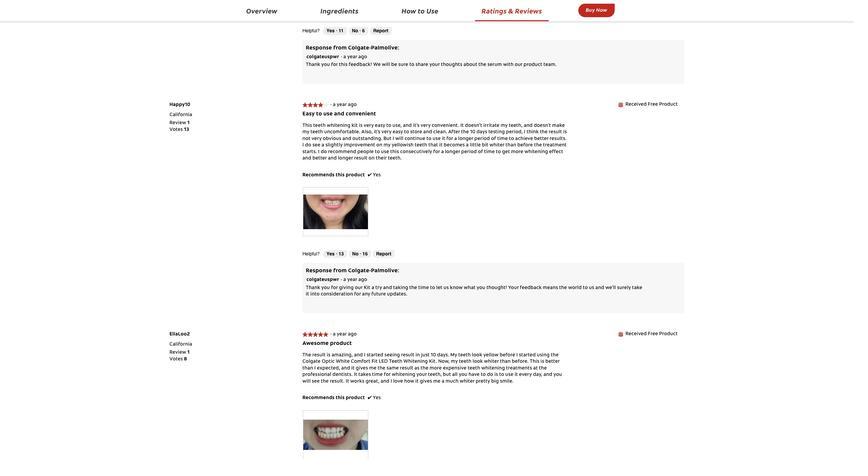 Task type: describe. For each thing, give the bounding box(es) containing it.
overview button
[[239, 4, 284, 19]]

1 review photo 1. image from the top
[[304, 0, 368, 13]]

very right not
[[312, 137, 322, 141]]

1 horizontal spatial it
[[354, 373, 357, 378]]

it down treatments
[[515, 373, 518, 378]]

also,
[[362, 130, 373, 135]]

works
[[350, 379, 364, 384]]

votes for helpful?
[[170, 127, 183, 132]]

product down works
[[346, 396, 365, 401]]

· left 'no · 16'
[[336, 251, 337, 256]]

free for awesome product
[[648, 332, 658, 337]]

about
[[464, 63, 477, 67]]

comfort
[[351, 360, 370, 364]]

will inside the result is amazing, and i started seeing result in just 10 days. my teeth look yellow before i started using the colgate optic white comfort fit led teeth whitening kit. now, my teeth look whiter than before. this is better than i expected, and it gives me the same result as the more expensive teeth whitening treatments at the professional dentists. it takes time for whitening your teeth, but all you have to do is to use it every day, and you will see the result. it works great, and i love how it gives me a much whiter pretty big smile.
[[303, 379, 311, 384]]

to right world
[[583, 286, 588, 290]]

helpful? for yes · 11
[[303, 28, 320, 33]]

report button for 16
[[373, 250, 395, 258]]

and up comfort
[[354, 353, 363, 358]]

it right how
[[415, 379, 419, 384]]

⊞ for awesome product
[[618, 332, 624, 337]]

teeth up expensive
[[459, 360, 472, 364]]

kit
[[364, 286, 370, 290]]

it inside the thank you for giving our kit a try and taking the time to let us know what you thought! your feedback means the world to us and we'll surely take it into consideration for any future updates.
[[306, 292, 309, 297]]

whitening
[[404, 360, 428, 364]]

now,
[[438, 360, 450, 364]]

people
[[357, 150, 374, 154]]

2 vertical spatial longer
[[338, 156, 353, 161]]

and down white
[[341, 366, 350, 371]]

i right but
[[393, 137, 394, 141]]

0 horizontal spatial easy
[[375, 123, 385, 128]]

awesome product
[[303, 341, 352, 346]]

0 vertical spatial do
[[305, 143, 311, 148]]

my inside the result is amazing, and i started seeing result in just 10 days. my teeth look yellow before i started using the colgate optic white comfort fit led teeth whitening kit. now, my teeth look whiter than before. this is better than i expected, and it gives me the same result as the more expensive teeth whitening treatments at the professional dentists. it takes time for whitening your teeth, but all you have to do is to use it every day, and you will see the result. it works great, and i love how it gives me a much whiter pretty big smile.
[[451, 360, 458, 364]]

a down 11
[[343, 55, 346, 59]]

· left 11
[[336, 28, 337, 33]]

i right starts.
[[318, 150, 320, 154]]

recommends this product ✔ yes for product
[[303, 396, 381, 401]]

1 vertical spatial than
[[500, 360, 511, 364]]

✔ for awesome product
[[368, 396, 372, 401]]

and down starts.
[[303, 156, 311, 161]]

yes · 11
[[327, 28, 344, 33]]

think
[[527, 130, 539, 135]]

from for 13
[[333, 268, 347, 274]]

the right the using
[[551, 353, 559, 358]]

dentists.
[[333, 373, 353, 378]]

received for easy to use and convenient
[[626, 102, 647, 107]]

1 horizontal spatial gives
[[420, 379, 432, 384]]

2 vertical spatial than
[[303, 366, 313, 371]]

it right that
[[439, 143, 443, 148]]

very up but
[[382, 130, 392, 135]]

time down the testing
[[497, 137, 508, 141]]

⊞ received free product for easy to use and convenient
[[618, 102, 678, 107]]

use up their
[[381, 150, 389, 154]]

the left world
[[559, 286, 567, 290]]

0 horizontal spatial on
[[369, 156, 375, 161]]

result left in
[[401, 353, 414, 358]]

whitening up the big
[[482, 366, 505, 371]]

0 vertical spatial longer
[[458, 137, 473, 141]]

giving
[[339, 286, 354, 290]]

updates.
[[387, 292, 407, 297]]

a up becomes
[[454, 137, 457, 141]]

teeth down easy
[[313, 123, 326, 128]]

is down make
[[563, 130, 567, 135]]

2 vertical spatial whiter
[[460, 379, 475, 384]]

result down people
[[354, 156, 368, 161]]

treatments
[[506, 366, 532, 371]]

sure
[[398, 63, 408, 67]]

led
[[379, 360, 388, 364]]

expensive
[[443, 366, 467, 371]]

year up the giving at the left bottom
[[347, 278, 357, 283]]

use up that
[[433, 137, 441, 141]]

store
[[410, 130, 422, 135]]

this inside this teeth whitening kit is very easy to use, and it's very convenient. it doesn't irritate my teeth, and doesn't make my teeth uncomfortable. also, it's very easy to store and clean. after the 10 days testing period, i think the result is not very obvious and outstanding. but i will continue to use it for a longer period of time to achieve better results. i do see a slightly improvement on my yellowish teeth that it becomes a little bit whiter than before the treatment starts. i do recommend people to use this consecutively for a longer period of time to get more whitening effect and better and longer result on their teeth.
[[303, 123, 312, 128]]

at
[[533, 366, 538, 371]]

effect
[[549, 150, 563, 154]]

0 vertical spatial gives
[[356, 366, 368, 371]]

1 horizontal spatial do
[[321, 150, 327, 154]]

better inside the result is amazing, and i started seeing result in just 10 days. my teeth look yellow before i started using the colgate optic white comfort fit led teeth whitening kit. now, my teeth look whiter than before. this is better than i expected, and it gives me the same result as the more expensive teeth whitening treatments at the professional dentists. it takes time for whitening your teeth, but all you have to do is to use it every day, and you will see the result. it works great, and i love how it gives me a much whiter pretty big smile.
[[546, 360, 560, 364]]

it inside this teeth whitening kit is very easy to use, and it's very convenient. it doesn't irritate my teeth, and doesn't make my teeth uncomfortable. also, it's very easy to store and clean. after the 10 days testing period, i think the result is not very obvious and outstanding. but i will continue to use it for a longer period of time to achieve better results. i do see a slightly improvement on my yellowish teeth that it becomes a little bit whiter than before the treatment starts. i do recommend people to use this consecutively for a longer period of time to get more whitening effect and better and longer result on their teeth.
[[461, 123, 464, 128]]

list for the result is amazing, and i started seeing result in just 10 days. my teeth look yellow before i started using the colgate optic white comfort fit led teeth whitening kit. now, my teeth look whiter than before. this is better than i expected, and it gives me the same result as the more expensive teeth whitening treatments at the professional dentists. it takes time for whitening your teeth, but all you have to do is to use it every day, and you will see the result. it works great, and i love how it gives me a much whiter pretty big smile.
[[170, 350, 190, 363]]

whiter inside this teeth whitening kit is very easy to use, and it's very convenient. it doesn't irritate my teeth, and doesn't make my teeth uncomfortable. also, it's very easy to store and clean. after the 10 days testing period, i think the result is not very obvious and outstanding. but i will continue to use it for a longer period of time to achieve better results. i do see a slightly improvement on my yellowish teeth that it becomes a little bit whiter than before the treatment starts. i do recommend people to use this consecutively for a longer period of time to get more whitening effect and better and longer result on their teeth.
[[490, 143, 504, 148]]

how to use button
[[395, 4, 445, 19]]

this inside the result is amazing, and i started seeing result in just 10 days. my teeth look yellow before i started using the colgate optic white comfort fit led teeth whitening kit. now, my teeth look whiter than before. this is better than i expected, and it gives me the same result as the more expensive teeth whitening treatments at the professional dentists. it takes time for whitening your teeth, but all you have to do is to use it every day, and you will see the result. it works great, and i love how it gives me a much whiter pretty big smile.
[[530, 360, 539, 364]]

the down led
[[378, 366, 386, 371]]

teeth, inside the result is amazing, and i started seeing result in just 10 days. my teeth look yellow before i started using the colgate optic white comfort fit led teeth whitening kit. now, my teeth look whiter than before. this is better than i expected, and it gives me the same result as the more expensive teeth whitening treatments at the professional dentists. it takes time for whitening your teeth, but all you have to do is to use it every day, and you will see the result. it works great, and i love how it gives me a much whiter pretty big smile.
[[428, 373, 442, 378]]

we
[[373, 63, 381, 67]]

0 horizontal spatial of
[[478, 150, 483, 154]]

teeth, inside this teeth whitening kit is very easy to use, and it's very convenient. it doesn't irritate my teeth, and doesn't make my teeth uncomfortable. also, it's very easy to store and clean. after the 10 days testing period, i think the result is not very obvious and outstanding. but i will continue to use it for a longer period of time to achieve better results. i do see a slightly improvement on my yellowish teeth that it becomes a little bit whiter than before the treatment starts. i do recommend people to use this consecutively for a longer period of time to get more whitening effect and better and longer result on their teeth.
[[509, 123, 523, 128]]

1 vertical spatial period
[[461, 150, 477, 154]]

before inside the result is amazing, and i started seeing result in just 10 days. my teeth look yellow before i started using the colgate optic white comfort fit led teeth whitening kit. now, my teeth look whiter than before. this is better than i expected, and it gives me the same result as the more expensive teeth whitening treatments at the professional dentists. it takes time for whitening your teeth, but all you have to do is to use it every day, and you will see the result. it works great, and i love how it gives me a much whiter pretty big smile.
[[500, 353, 515, 358]]

year up easy to use and convenient
[[337, 103, 347, 107]]

get
[[502, 150, 510, 154]]

continue
[[405, 137, 425, 141]]

· left the 16
[[360, 251, 361, 256]]

time down the bit at the right of the page
[[484, 150, 495, 154]]

ago up feedback!
[[358, 55, 367, 59]]

your inside the result is amazing, and i started seeing result in just 10 days. my teeth look yellow before i started using the colgate optic white comfort fit led teeth whitening kit. now, my teeth look whiter than before. this is better than i expected, and it gives me the same result as the more expensive teeth whitening treatments at the professional dentists. it takes time for whitening your teeth, but all you have to do is to use it every day, and you will see the result. it works great, and i love how it gives me a much whiter pretty big smile.
[[417, 373, 427, 378]]

1 vertical spatial whiter
[[484, 360, 499, 364]]

the right taking
[[409, 286, 417, 290]]

to up their
[[375, 150, 380, 154]]

ratings
[[482, 6, 507, 15]]

this teeth whitening kit is very easy to use, and it's very convenient. it doesn't irritate my teeth, and doesn't make my teeth uncomfortable. also, it's very easy to store and clean. after the 10 days testing period, i think the result is not very obvious and outstanding. but i will continue to use it for a longer period of time to achieve better results. i do see a slightly improvement on my yellowish teeth that it becomes a little bit whiter than before the treatment starts. i do recommend people to use this consecutively for a longer period of time to get more whitening effect and better and longer result on their teeth.
[[303, 123, 567, 161]]

0 vertical spatial your
[[430, 63, 440, 67]]

and right the 'day,'
[[544, 373, 552, 378]]

1 horizontal spatial easy
[[393, 130, 403, 135]]

· up the giving at the left bottom
[[341, 278, 342, 283]]

for left feedback!
[[331, 63, 338, 67]]

product up amazing,
[[330, 341, 352, 346]]

product down people
[[346, 173, 365, 178]]

1 horizontal spatial will
[[382, 63, 390, 67]]

i up before.
[[517, 353, 518, 358]]

0 vertical spatial it's
[[413, 123, 420, 128]]

to right easy
[[316, 111, 322, 117]]

ratings & reviews button
[[475, 4, 549, 21]]

to left get
[[496, 150, 501, 154]]

yes · 13
[[327, 251, 344, 256]]

before inside this teeth whitening kit is very easy to use, and it's very convenient. it doesn't irritate my teeth, and doesn't make my teeth uncomfortable. also, it's very easy to store and clean. after the 10 days testing period, i think the result is not very obvious and outstanding. but i will continue to use it for a longer period of time to achieve better results. i do see a slightly improvement on my yellowish teeth that it becomes a little bit whiter than before the treatment starts. i do recommend people to use this consecutively for a longer period of time to get more whitening effect and better and longer result on their teeth.
[[518, 143, 533, 148]]

professional
[[303, 373, 331, 378]]

outstanding.
[[353, 137, 382, 141]]

review for helpful?
[[170, 121, 186, 126]]

1 vertical spatial look
[[473, 360, 483, 364]]

the
[[303, 353, 311, 358]]

result up results. at the right
[[549, 130, 562, 135]]

testing
[[489, 130, 505, 135]]

&
[[508, 6, 514, 15]]

much
[[446, 379, 459, 384]]

reviews
[[515, 6, 542, 15]]

2 doesn't from the left
[[534, 123, 551, 128]]

review 1 votes 13
[[170, 121, 190, 132]]

to left store
[[404, 130, 409, 135]]

takes
[[359, 373, 371, 378]]

and down uncomfortable.
[[343, 137, 351, 141]]

no · 6
[[352, 28, 365, 33]]

votes for the result is amazing, and i started seeing result in just 10 days. my teeth look yellow before i started using the colgate optic white comfort fit led teeth whitening kit. now, my teeth look whiter than before. this is better than i expected, and it gives me the same result as the more expensive teeth whitening treatments at the professional dentists. it takes time for whitening your teeth, but all you have to do is to use it every day, and you will see the result. it works great, and i love how it gives me a much whiter pretty big smile.
[[170, 357, 183, 362]]

how
[[404, 379, 414, 384]]

report for no · 16
[[376, 251, 391, 256]]

· up easy to use and convenient
[[331, 103, 332, 107]]

california for the result is amazing, and i started seeing result in just 10 days. my teeth look yellow before i started using the colgate optic white comfort fit led teeth whitening kit. now, my teeth look whiter than before. this is better than i expected, and it gives me the same result as the more expensive teeth whitening treatments at the professional dentists. it takes time for whitening your teeth, but all you have to do is to use it every day, and you will see the result. it works great, and i love how it gives me a much whiter pretty big smile.
[[170, 342, 192, 347]]

2 started from the left
[[519, 353, 536, 358]]

response from colgate-palmolive: for no · 16
[[306, 268, 399, 274]]

colgate
[[303, 360, 321, 364]]

take
[[632, 286, 642, 290]]

and right try
[[383, 286, 392, 290]]

yellowish
[[392, 143, 414, 148]]

seeing
[[385, 353, 400, 358]]

kit.
[[429, 360, 437, 364]]

list for helpful?
[[170, 120, 190, 133]]

and right "great,"
[[381, 379, 390, 384]]

in
[[416, 353, 420, 358]]

i up achieve
[[524, 130, 526, 135]]

0 horizontal spatial it
[[346, 379, 349, 384]]

thought!
[[487, 286, 507, 290]]

no · 16
[[352, 251, 368, 256]]

that
[[429, 143, 438, 148]]

becomes
[[444, 143, 465, 148]]

not
[[303, 137, 311, 141]]

and right use,
[[403, 123, 412, 128]]

the right at
[[539, 366, 547, 371]]

my down but
[[384, 143, 391, 148]]

to up the smile.
[[499, 373, 504, 378]]

· a year ago for to
[[331, 103, 359, 107]]

day,
[[533, 373, 542, 378]]

and down recommend
[[328, 156, 337, 161]]

teeth up have at the right of the page
[[468, 366, 480, 371]]

content helpfulness group for giving
[[303, 250, 395, 258]]

this down recommend
[[336, 173, 345, 178]]

thank you for giving our kit a try and taking the time to let us know what you thought! your feedback means the world to us and we'll surely take it into consideration for any future updates.
[[306, 286, 642, 297]]

love
[[393, 379, 403, 384]]

will inside this teeth whitening kit is very easy to use, and it's very convenient. it doesn't irritate my teeth, and doesn't make my teeth uncomfortable. also, it's very easy to store and clean. after the 10 days testing period, i think the result is not very obvious and outstanding. but i will continue to use it for a longer period of time to achieve better results. i do see a slightly improvement on my yellowish teeth that it becomes a little bit whiter than before the treatment starts. i do recommend people to use this consecutively for a longer period of time to get more whitening effect and better and longer result on their teeth.
[[395, 137, 404, 141]]

1 vertical spatial it's
[[374, 130, 380, 135]]

2 us from the left
[[589, 286, 594, 290]]

1 horizontal spatial 13
[[339, 251, 344, 256]]

1 horizontal spatial me
[[433, 379, 441, 384]]

yes left 'no · 16'
[[327, 251, 335, 256]]

recommends for easy
[[303, 173, 335, 178]]

period,
[[506, 130, 523, 135]]

year up feedback!
[[347, 55, 357, 59]]

awesome
[[303, 341, 329, 346]]

ago up amazing,
[[348, 332, 357, 337]]

result.
[[330, 379, 345, 384]]

now
[[596, 6, 607, 13]]

16
[[363, 251, 368, 256]]

but
[[384, 137, 392, 141]]

expected,
[[317, 366, 340, 371]]

world
[[568, 286, 582, 290]]

the down think
[[534, 143, 542, 148]]

and up think
[[524, 123, 533, 128]]

a down becomes
[[441, 150, 444, 154]]

happy10
[[170, 103, 190, 107]]

to left the let
[[430, 286, 435, 290]]

teeth up consecutively
[[415, 143, 427, 148]]

review 1 votes 8
[[170, 351, 190, 362]]

1 for the result is amazing, and i started seeing result in just 10 days. my teeth look yellow before i started using the colgate optic white comfort fit led teeth whitening kit. now, my teeth look whiter than before. this is better than i expected, and it gives me the same result as the more expensive teeth whitening treatments at the professional dentists. it takes time for whitening your teeth, but all you have to do is to use it every day, and you will see the result. it works great, and i love how it gives me a much whiter pretty big smile.
[[187, 351, 190, 355]]

teeth right the my
[[458, 353, 471, 358]]

very up also,
[[364, 123, 374, 128]]

my up not
[[303, 130, 309, 135]]

the down professional
[[321, 379, 329, 384]]

every
[[519, 373, 532, 378]]

content helpfulness group for this
[[303, 27, 392, 35]]

team.
[[544, 63, 557, 67]]

i up professional
[[314, 366, 316, 371]]

teeth
[[389, 360, 402, 364]]

see inside the result is amazing, and i started seeing result in just 10 days. my teeth look yellow before i started using the colgate optic white comfort fit led teeth whitening kit. now, my teeth look whiter than before. this is better than i expected, and it gives me the same result as the more expensive teeth whitening treatments at the professional dentists. it takes time for whitening your teeth, but all you have to do is to use it every day, and you will see the result. it works great, and i love how it gives me a much whiter pretty big smile.
[[312, 379, 320, 384]]

overview
[[246, 6, 277, 15]]

amazing,
[[332, 353, 353, 358]]

irritate
[[484, 123, 500, 128]]

little
[[470, 143, 481, 148]]

yes down their
[[373, 173, 381, 178]]

colgateuspwr · a year ago for 11
[[307, 55, 370, 59]]

improvement
[[344, 143, 375, 148]]

to up "pretty"
[[481, 373, 486, 378]]

than inside this teeth whitening kit is very easy to use, and it's very convenient. it doesn't irritate my teeth, and doesn't make my teeth uncomfortable. also, it's very easy to store and clean. after the 10 days testing period, i think the result is not very obvious and outstanding. but i will continue to use it for a longer period of time to achieve better results. i do see a slightly improvement on my yellowish teeth that it becomes a little bit whiter than before the treatment starts. i do recommend people to use this consecutively for a longer period of time to get more whitening effect and better and longer result on their teeth.
[[506, 143, 516, 148]]

yes down "great,"
[[373, 396, 381, 401]]

as
[[415, 366, 420, 371]]

to right sure
[[410, 63, 415, 67]]

very up store
[[421, 123, 431, 128]]

colgateuspwr · a year ago for 13
[[307, 278, 370, 283]]

1 horizontal spatial of
[[491, 137, 496, 141]]

my up the testing
[[501, 123, 508, 128]]

1 vertical spatial better
[[313, 156, 327, 161]]

to down period,
[[509, 137, 514, 141]]

uncomfortable.
[[324, 130, 360, 135]]

palmolive: for 16
[[371, 268, 399, 274]]

achieve
[[515, 137, 533, 141]]



Task type: locate. For each thing, give the bounding box(es) containing it.
1 horizontal spatial 10
[[470, 130, 475, 135]]

thank for yes · 13
[[306, 286, 320, 290]]

2 colgate- from the top
[[348, 268, 371, 274]]

any
[[362, 292, 370, 297]]

11
[[339, 28, 344, 33]]

feedback
[[520, 286, 542, 290]]

10 left days
[[470, 130, 475, 135]]

kit
[[352, 123, 358, 128]]

thank
[[306, 63, 320, 67], [306, 286, 320, 290]]

1 vertical spatial of
[[478, 150, 483, 154]]

response down yes · 13 at the left of page
[[306, 268, 332, 274]]

look
[[472, 353, 482, 358], [473, 360, 483, 364]]

0 horizontal spatial your
[[417, 373, 427, 378]]

1 vertical spatial your
[[417, 373, 427, 378]]

1 vertical spatial free
[[648, 332, 658, 337]]

it down clean.
[[442, 137, 445, 141]]

my up expensive
[[451, 360, 458, 364]]

1 recommends this product ✔ yes from the top
[[303, 173, 381, 178]]

great,
[[366, 379, 380, 384]]

1 horizontal spatial doesn't
[[534, 123, 551, 128]]

review for the result is amazing, and i started seeing result in just 10 days. my teeth look yellow before i started using the colgate optic white comfort fit led teeth whitening kit. now, my teeth look whiter than before. this is better than i expected, and it gives me the same result as the more expensive teeth whitening treatments at the professional dentists. it takes time for whitening your teeth, but all you have to do is to use it every day, and you will see the result. it works great, and i love how it gives me a much whiter pretty big smile.
[[170, 351, 186, 355]]

1 horizontal spatial more
[[511, 150, 523, 154]]

i left 'love'
[[391, 379, 392, 384]]

use,
[[393, 123, 402, 128]]

colgateuspwr for yes · 13
[[307, 278, 339, 283]]

teeth up obvious
[[311, 130, 323, 135]]

more inside the result is amazing, and i started seeing result in just 10 days. my teeth look yellow before i started using the colgate optic white comfort fit led teeth whitening kit. now, my teeth look whiter than before. this is better than i expected, and it gives me the same result as the more expensive teeth whitening treatments at the professional dentists. it takes time for whitening your teeth, but all you have to do is to use it every day, and you will see the result. it works great, and i love how it gives me a much whiter pretty big smile.
[[430, 366, 442, 371]]

0 horizontal spatial teeth,
[[428, 373, 442, 378]]

i
[[524, 130, 526, 135], [393, 137, 394, 141], [303, 143, 304, 148], [318, 150, 320, 154], [364, 353, 366, 358], [517, 353, 518, 358], [314, 366, 316, 371], [391, 379, 392, 384]]

a down but
[[442, 379, 445, 384]]

report for no · 6
[[373, 28, 388, 33]]

0 horizontal spatial 13
[[184, 127, 189, 132]]

2 horizontal spatial do
[[487, 373, 493, 378]]

list down ellaloo2 on the left of the page
[[170, 350, 190, 363]]

⊞ received free product
[[618, 102, 678, 107], [618, 332, 678, 337]]

it down 'dentists.'
[[346, 379, 349, 384]]

1 vertical spatial more
[[430, 366, 442, 371]]

1 ⊞ received free product from the top
[[618, 102, 678, 107]]

a inside the result is amazing, and i started seeing result in just 10 days. my teeth look yellow before i started using the colgate optic white comfort fit led teeth whitening kit. now, my teeth look whiter than before. this is better than i expected, and it gives me the same result as the more expensive teeth whitening treatments at the professional dentists. it takes time for whitening your teeth, but all you have to do is to use it every day, and you will see the result. it works great, and i love how it gives me a much whiter pretty big smile.
[[442, 379, 445, 384]]

1 inside review 1 votes 8
[[187, 351, 190, 355]]

1 us from the left
[[444, 286, 449, 290]]

content helpfulness group
[[303, 27, 392, 35], [303, 250, 395, 258]]

✔ down "great,"
[[368, 396, 372, 401]]

1 vertical spatial palmolive:
[[371, 268, 399, 274]]

2 response from colgate-palmolive: from the top
[[306, 268, 399, 274]]

and
[[334, 111, 344, 117], [403, 123, 412, 128], [524, 123, 533, 128], [423, 130, 432, 135], [343, 137, 351, 141], [303, 156, 311, 161], [328, 156, 337, 161], [383, 286, 392, 290], [596, 286, 604, 290], [354, 353, 363, 358], [341, 366, 350, 371], [544, 373, 552, 378], [381, 379, 390, 384]]

1 product from the top
[[659, 102, 678, 107]]

1 vertical spatial ⊞
[[618, 332, 624, 337]]

1 vertical spatial thank
[[306, 286, 320, 290]]

0 vertical spatial received
[[626, 102, 647, 107]]

do inside the result is amazing, and i started seeing result in just 10 days. my teeth look yellow before i started using the colgate optic white comfort fit led teeth whitening kit. now, my teeth look whiter than before. this is better than i expected, and it gives me the same result as the more expensive teeth whitening treatments at the professional dentists. it takes time for whitening your teeth, but all you have to do is to use it every day, and you will see the result. it works great, and i love how it gives me a much whiter pretty big smile.
[[487, 373, 493, 378]]

votes inside review 1 votes 13
[[170, 127, 183, 132]]

clean.
[[433, 130, 447, 135]]

white
[[336, 360, 350, 364]]

than
[[506, 143, 516, 148], [500, 360, 511, 364], [303, 366, 313, 371]]

use right easy
[[323, 111, 333, 117]]

1 vertical spatial recommends this product ✔ yes
[[303, 396, 381, 401]]

0 vertical spatial votes
[[170, 127, 183, 132]]

0 vertical spatial recommends
[[303, 173, 335, 178]]

0 horizontal spatial this
[[303, 123, 312, 128]]

result
[[549, 130, 562, 135], [354, 156, 368, 161], [312, 353, 326, 358], [401, 353, 414, 358], [400, 366, 413, 371]]

more inside this teeth whitening kit is very easy to use, and it's very convenient. it doesn't irritate my teeth, and doesn't make my teeth uncomfortable. also, it's very easy to store and clean. after the 10 days testing period, i think the result is not very obvious and outstanding. but i will continue to use it for a longer period of time to achieve better results. i do see a slightly improvement on my yellowish teeth that it becomes a little bit whiter than before the treatment starts. i do recommend people to use this consecutively for a longer period of time to get more whitening effect and better and longer result on their teeth.
[[511, 150, 523, 154]]

the right the 'after'
[[461, 130, 469, 135]]

no
[[352, 28, 358, 33], [352, 251, 359, 256]]

make
[[552, 123, 565, 128]]

1 horizontal spatial it's
[[413, 123, 420, 128]]

2 colgateuspwr from the top
[[307, 278, 339, 283]]

means
[[543, 286, 558, 290]]

recommends down starts.
[[303, 173, 335, 178]]

california for helpful?
[[170, 113, 192, 117]]

the right about
[[479, 63, 486, 67]]

1 colgate- from the top
[[348, 45, 371, 51]]

time inside the thank you for giving our kit a try and taking the time to let us know what you thought! your feedback means the world to us and we'll surely take it into consideration for any future updates.
[[418, 286, 429, 290]]

easy to use and convenient
[[303, 111, 376, 117]]

0 vertical spatial response
[[306, 45, 332, 51]]

longer up little
[[458, 137, 473, 141]]

longer down recommend
[[338, 156, 353, 161]]

2 palmolive: from the top
[[371, 268, 399, 274]]

· up awesome product
[[331, 332, 332, 337]]

2 california from the top
[[170, 342, 192, 347]]

thank for yes · 11
[[306, 63, 320, 67]]

1 vertical spatial response
[[306, 268, 332, 274]]

1 vertical spatial colgateuspwr
[[307, 278, 339, 283]]

year
[[347, 55, 357, 59], [337, 103, 347, 107], [347, 278, 357, 283], [337, 332, 347, 337]]

1 ⊞ from the top
[[618, 102, 624, 107]]

for left the any
[[354, 292, 361, 297]]

0 vertical spatial than
[[506, 143, 516, 148]]

whiter down have at the right of the page
[[460, 379, 475, 384]]

teeth, left but
[[428, 373, 442, 378]]

10
[[470, 130, 475, 135], [431, 353, 436, 358]]

results.
[[550, 137, 567, 141]]

1 vertical spatial colgateuspwr · a year ago
[[307, 278, 370, 283]]

no left 6
[[352, 28, 358, 33]]

recommends for awesome
[[303, 396, 335, 401]]

0 vertical spatial our
[[515, 63, 523, 67]]

no for no · 6
[[352, 28, 358, 33]]

2 from from the top
[[333, 268, 347, 274]]

whitening up 'love'
[[392, 373, 415, 378]]

1 doesn't from the left
[[465, 123, 482, 128]]

know
[[450, 286, 463, 290]]

doesn't up days
[[465, 123, 482, 128]]

yes
[[327, 28, 335, 33], [373, 173, 381, 178], [327, 251, 335, 256], [373, 396, 381, 401]]

1 1 from the top
[[187, 121, 190, 126]]

0 horizontal spatial our
[[355, 286, 363, 290]]

1 vertical spatial gives
[[420, 379, 432, 384]]

2 vertical spatial it
[[346, 379, 349, 384]]

10 inside this teeth whitening kit is very easy to use, and it's very convenient. it doesn't irritate my teeth, and doesn't make my teeth uncomfortable. also, it's very easy to store and clean. after the 10 days testing period, i think the result is not very obvious and outstanding. but i will continue to use it for a longer period of time to achieve better results. i do see a slightly improvement on my yellowish teeth that it becomes a little bit whiter than before the treatment starts. i do recommend people to use this consecutively for a longer period of time to get more whitening effect and better and longer result on their teeth.
[[470, 130, 475, 135]]

convenient
[[346, 111, 376, 117]]

pretty
[[476, 379, 490, 384]]

more right get
[[511, 150, 523, 154]]

after
[[448, 130, 460, 135]]

review photo 1. image
[[304, 0, 368, 13], [304, 187, 368, 236], [304, 410, 368, 459]]

1 vertical spatial list
[[170, 350, 190, 363]]

1 helpful? from the top
[[303, 28, 320, 33]]

palmolive: for 6
[[371, 45, 399, 51]]

1 received from the top
[[626, 102, 647, 107]]

1 vertical spatial report
[[376, 251, 391, 256]]

13 inside review 1 votes 13
[[184, 127, 189, 132]]

0 vertical spatial 1
[[187, 121, 190, 126]]

0 horizontal spatial started
[[367, 353, 383, 358]]

votes down happy10
[[170, 127, 183, 132]]

teeth.
[[388, 156, 402, 161]]

1 vertical spatial longer
[[445, 150, 460, 154]]

2 response from the top
[[306, 268, 332, 274]]

0 vertical spatial this
[[303, 123, 312, 128]]

product for awesome product
[[659, 332, 678, 337]]

0 vertical spatial will
[[382, 63, 390, 67]]

feedback!
[[349, 63, 372, 67]]

our right the with
[[515, 63, 523, 67]]

0 horizontal spatial me
[[369, 366, 377, 371]]

10 inside the result is amazing, and i started seeing result in just 10 days. my teeth look yellow before i started using the colgate optic white comfort fit led teeth whitening kit. now, my teeth look whiter than before. this is better than i expected, and it gives me the same result as the more expensive teeth whitening treatments at the professional dentists. it takes time for whitening your teeth, but all you have to do is to use it every day, and you will see the result. it works great, and i love how it gives me a much whiter pretty big smile.
[[431, 353, 436, 358]]

2 free from the top
[[648, 332, 658, 337]]

my
[[451, 353, 457, 358]]

review
[[170, 121, 186, 126], [170, 351, 186, 355]]

1 vertical spatial response from colgate-palmolive:
[[306, 268, 399, 274]]

palmolive:
[[371, 45, 399, 51], [371, 268, 399, 274]]

use
[[427, 6, 439, 15]]

2 content helpfulness group from the top
[[303, 250, 395, 258]]

0 vertical spatial content helpfulness group
[[303, 27, 392, 35]]

days.
[[437, 353, 449, 358]]

time left the let
[[418, 286, 429, 290]]

0 vertical spatial review photo 1. image
[[304, 0, 368, 13]]

to up that
[[427, 137, 432, 141]]

0 vertical spatial product
[[659, 102, 678, 107]]

a left little
[[466, 143, 469, 148]]

than up get
[[506, 143, 516, 148]]

report right 6
[[373, 28, 388, 33]]

consecutively
[[400, 150, 432, 154]]

is right kit on the top left
[[359, 123, 363, 128]]

for down that
[[433, 150, 440, 154]]

2 colgateuspwr · a year ago from the top
[[307, 278, 370, 283]]

a left slightly
[[322, 143, 324, 148]]

bit
[[482, 143, 489, 148]]

review photo 1. image for product
[[304, 410, 368, 459]]

1 response from colgate-palmolive: from the top
[[306, 45, 399, 51]]

2 review from the top
[[170, 351, 186, 355]]

will left be
[[382, 63, 390, 67]]

report button right the 16
[[373, 250, 395, 258]]

buy now
[[586, 6, 607, 13]]

review inside review 1 votes 13
[[170, 121, 186, 126]]

response for yes · 11
[[306, 45, 332, 51]]

smile.
[[500, 379, 514, 384]]

your
[[508, 286, 519, 290]]

1 horizontal spatial started
[[519, 353, 536, 358]]

0 vertical spatial teeth,
[[509, 123, 523, 128]]

✔ for easy to use and convenient
[[368, 173, 372, 178]]

votes
[[170, 127, 183, 132], [170, 357, 183, 362]]

for up consideration
[[331, 286, 338, 290]]

will down professional
[[303, 379, 311, 384]]

a
[[343, 55, 346, 59], [333, 103, 336, 107], [454, 137, 457, 141], [322, 143, 324, 148], [466, 143, 469, 148], [441, 150, 444, 154], [343, 278, 346, 283], [372, 286, 374, 290], [333, 332, 336, 337], [442, 379, 445, 384]]

product left team.
[[524, 63, 542, 67]]

1 review from the top
[[170, 121, 186, 126]]

whitening down achieve
[[525, 150, 548, 154]]

yes left 11
[[327, 28, 335, 33]]

better down think
[[534, 137, 549, 141]]

received for awesome product
[[626, 332, 647, 337]]

how
[[402, 6, 416, 15]]

1 california from the top
[[170, 113, 192, 117]]

1 vertical spatial · a year ago
[[331, 332, 359, 337]]

1 vertical spatial 10
[[431, 353, 436, 358]]

1 recommends from the top
[[303, 173, 335, 178]]

easy
[[303, 111, 315, 117]]

1 down happy10
[[187, 121, 190, 126]]

0 horizontal spatial do
[[305, 143, 311, 148]]

to left use,
[[386, 123, 391, 128]]

obvious
[[323, 137, 341, 141]]

response for yes · 13
[[306, 268, 332, 274]]

i up comfort
[[364, 353, 366, 358]]

slightly
[[326, 143, 343, 148]]

a up the giving at the left bottom
[[343, 278, 346, 283]]

will
[[382, 63, 390, 67], [395, 137, 404, 141], [303, 379, 311, 384]]

1 from from the top
[[333, 45, 347, 51]]

thoughts
[[441, 63, 462, 67]]

ago up convenient
[[348, 103, 357, 107]]

2 · a year ago from the top
[[331, 332, 359, 337]]

year up awesome product
[[337, 332, 347, 337]]

a up awesome product
[[333, 332, 336, 337]]

0 vertical spatial look
[[472, 353, 482, 358]]

· a year ago for product
[[331, 332, 359, 337]]

1 horizontal spatial your
[[430, 63, 440, 67]]

1 vertical spatial do
[[321, 150, 327, 154]]

and right store
[[423, 130, 432, 135]]

2 recommends this product ✔ yes from the top
[[303, 396, 381, 401]]

1 horizontal spatial us
[[589, 286, 594, 290]]

your
[[430, 63, 440, 67], [417, 373, 427, 378]]

1 vertical spatial no
[[352, 251, 359, 256]]

1 inside review 1 votes 13
[[187, 121, 190, 126]]

1 response from the top
[[306, 45, 332, 51]]

0 vertical spatial recommends this product ✔ yes
[[303, 173, 381, 178]]

it left into
[[306, 292, 309, 297]]

treatment
[[543, 143, 567, 148]]

0 horizontal spatial gives
[[356, 366, 368, 371]]

let
[[436, 286, 443, 290]]

colgate- for 16
[[348, 268, 371, 274]]

0 horizontal spatial 10
[[431, 353, 436, 358]]

0 vertical spatial colgate-
[[348, 45, 371, 51]]

0 vertical spatial 13
[[184, 127, 189, 132]]

1 votes from the top
[[170, 127, 183, 132]]

0 vertical spatial before
[[518, 143, 533, 148]]

response from colgate-palmolive: for no · 6
[[306, 45, 399, 51]]

0 vertical spatial list
[[170, 120, 190, 133]]

using
[[537, 353, 550, 358]]

thank inside the thank you for giving our kit a try and taking the time to let us know what you thought! your feedback means the world to us and we'll surely take it into consideration for any future updates.
[[306, 286, 320, 290]]

3 review photo 1. image from the top
[[304, 410, 368, 459]]

convenient.
[[432, 123, 459, 128]]

0 vertical spatial see
[[313, 143, 320, 148]]

than down 'colgate'
[[303, 366, 313, 371]]

use
[[323, 111, 333, 117], [433, 137, 441, 141], [381, 150, 389, 154], [505, 373, 514, 378]]

2 vertical spatial better
[[546, 360, 560, 364]]

0 horizontal spatial will
[[303, 379, 311, 384]]

1 colgateuspwr from the top
[[307, 55, 339, 59]]

colgate-
[[348, 45, 371, 51], [348, 268, 371, 274]]

result left the as
[[400, 366, 413, 371]]

1 down ellaloo2 on the left of the page
[[187, 351, 190, 355]]

colgateuspwr for yes · 11
[[307, 55, 339, 59]]

2 recommends from the top
[[303, 396, 335, 401]]

time inside the result is amazing, and i started seeing result in just 10 days. my teeth look yellow before i started using the colgate optic white comfort fit led teeth whitening kit. now, my teeth look whiter than before. this is better than i expected, and it gives me the same result as the more expensive teeth whitening treatments at the professional dentists. it takes time for whitening your teeth, but all you have to do is to use it every day, and you will see the result. it works great, and i love how it gives me a much whiter pretty big smile.
[[372, 373, 383, 378]]

received
[[626, 102, 647, 107], [626, 332, 647, 337]]

votes inside review 1 votes 8
[[170, 357, 183, 362]]

✔
[[368, 173, 372, 178], [368, 396, 372, 401]]

no left the 16
[[352, 251, 359, 256]]

a inside the thank you for giving our kit a try and taking the time to let us know what you thought! your feedback means the world to us and we'll surely take it into consideration for any future updates.
[[372, 286, 374, 290]]

buy now button
[[578, 4, 615, 17]]

this inside this teeth whitening kit is very easy to use, and it's very convenient. it doesn't irritate my teeth, and doesn't make my teeth uncomfortable. also, it's very easy to store and clean. after the 10 days testing period, i think the result is not very obvious and outstanding. but i will continue to use it for a longer period of time to achieve better results. i do see a slightly improvement on my yellowish teeth that it becomes a little bit whiter than before the treatment starts. i do recommend people to use this consecutively for a longer period of time to get more whitening effect and better and longer result on their teeth.
[[390, 150, 399, 154]]

1 vertical spatial california
[[170, 342, 192, 347]]

look left "yellow"
[[472, 353, 482, 358]]

1 free from the top
[[648, 102, 658, 107]]

this down result.
[[336, 396, 345, 401]]

ratings & reviews
[[482, 6, 542, 15]]

product for easy to use and convenient
[[659, 102, 678, 107]]

doesn't up think
[[534, 123, 551, 128]]

1 vertical spatial report button
[[373, 250, 395, 258]]

colgate- for 6
[[348, 45, 371, 51]]

report button for 6
[[370, 27, 392, 35]]

me
[[369, 366, 377, 371], [433, 379, 441, 384]]

1 vertical spatial will
[[395, 137, 404, 141]]

0 vertical spatial report
[[373, 28, 388, 33]]

gives down comfort
[[356, 366, 368, 371]]

1 vertical spatial from
[[333, 268, 347, 274]]

2 votes from the top
[[170, 357, 183, 362]]

result up 'colgate'
[[312, 353, 326, 358]]

the result is amazing, and i started seeing result in just 10 days. my teeth look yellow before i started using the colgate optic white comfort fit led teeth whitening kit. now, my teeth look whiter than before. this is better than i expected, and it gives me the same result as the more expensive teeth whitening treatments at the professional dentists. it takes time for whitening your teeth, but all you have to do is to use it every day, and you will see the result. it works great, and i love how it gives me a much whiter pretty big smile.
[[303, 353, 562, 384]]

us right the let
[[444, 286, 449, 290]]

period
[[475, 137, 490, 141], [461, 150, 477, 154]]

review inside review 1 votes 8
[[170, 351, 186, 355]]

0 vertical spatial period
[[475, 137, 490, 141]]

colgate- down 'no · 16'
[[348, 268, 371, 274]]

1 vertical spatial see
[[312, 379, 320, 384]]

it down comfort
[[351, 366, 355, 371]]

2 ⊞ from the top
[[618, 332, 624, 337]]

recommends this product ✔ yes down result.
[[303, 396, 381, 401]]

big
[[491, 379, 499, 384]]

2 helpful? from the top
[[303, 251, 320, 256]]

1 horizontal spatial our
[[515, 63, 523, 67]]

0 vertical spatial on
[[376, 143, 382, 148]]

1 thank from the top
[[306, 63, 320, 67]]

2 review photo 1. image from the top
[[304, 187, 368, 236]]

2 ✔ from the top
[[368, 396, 372, 401]]

from for 11
[[333, 45, 347, 51]]

for down same
[[384, 373, 391, 378]]

review photo 1. image for to
[[304, 187, 368, 236]]

2 list from the top
[[170, 350, 190, 363]]

how to use
[[402, 6, 439, 15]]

list
[[170, 120, 190, 133], [170, 350, 190, 363]]

is
[[359, 123, 363, 128], [563, 130, 567, 135], [327, 353, 331, 358], [541, 360, 544, 364], [495, 373, 498, 378]]

it's up store
[[413, 123, 420, 128]]

starts.
[[303, 150, 317, 154]]

the right the as
[[421, 366, 429, 371]]

0 vertical spatial free
[[648, 102, 658, 107]]

1 palmolive: from the top
[[371, 45, 399, 51]]

0 vertical spatial better
[[534, 137, 549, 141]]

1 vertical spatial our
[[355, 286, 363, 290]]

response from colgate-palmolive: down the no · 6
[[306, 45, 399, 51]]

see inside this teeth whitening kit is very easy to use, and it's very convenient. it doesn't irritate my teeth, and doesn't make my teeth uncomfortable. also, it's very easy to store and clean. after the 10 days testing period, i think the result is not very obvious and outstanding. but i will continue to use it for a longer period of time to achieve better results. i do see a slightly improvement on my yellowish teeth that it becomes a little bit whiter than before the treatment starts. i do recommend people to use this consecutively for a longer period of time to get more whitening effect and better and longer result on their teeth.
[[313, 143, 320, 148]]

is down the using
[[541, 360, 544, 364]]

1 vertical spatial before
[[500, 353, 515, 358]]

no for no · 16
[[352, 251, 359, 256]]

california down ellaloo2 on the left of the page
[[170, 342, 192, 347]]

1 list from the top
[[170, 120, 190, 133]]

1 vertical spatial review photo 1. image
[[304, 187, 368, 236]]

palmolive: up we
[[371, 45, 399, 51]]

report button right 6
[[370, 27, 392, 35]]

13
[[184, 127, 189, 132], [339, 251, 344, 256]]

try
[[376, 286, 382, 290]]

1 started from the left
[[367, 353, 383, 358]]

1 vertical spatial votes
[[170, 357, 183, 362]]

1 vertical spatial colgate-
[[348, 268, 371, 274]]

started up before.
[[519, 353, 536, 358]]

1 horizontal spatial on
[[376, 143, 382, 148]]

0 vertical spatial ✔
[[368, 173, 372, 178]]

1 for helpful?
[[187, 121, 190, 126]]

1 · a year ago from the top
[[331, 103, 359, 107]]

review down happy10
[[170, 121, 186, 126]]

1 content helpfulness group from the top
[[303, 27, 392, 35]]

⊞ for easy to use and convenient
[[618, 102, 624, 107]]

into
[[310, 292, 320, 297]]

1 ✔ from the top
[[368, 173, 372, 178]]

1 horizontal spatial this
[[530, 360, 539, 364]]

our inside the thank you for giving our kit a try and taking the time to let us know what you thought! your feedback means the world to us and we'll surely take it into consideration for any future updates.
[[355, 286, 363, 290]]

free for easy to use and convenient
[[648, 102, 658, 107]]

ago
[[358, 55, 367, 59], [348, 103, 357, 107], [358, 278, 367, 283], [348, 332, 357, 337]]

2 thank from the top
[[306, 286, 320, 290]]

longer down becomes
[[445, 150, 460, 154]]

recommends this product ✔ yes for to
[[303, 173, 381, 178]]

· a year ago up awesome product
[[331, 332, 359, 337]]

2 1 from the top
[[187, 351, 190, 355]]

2 received from the top
[[626, 332, 647, 337]]

colgateuspwr
[[307, 55, 339, 59], [307, 278, 339, 283]]

share
[[416, 63, 428, 67]]

✔ down people
[[368, 173, 372, 178]]

have
[[469, 373, 480, 378]]

product
[[524, 63, 542, 67], [346, 173, 365, 178], [330, 341, 352, 346], [346, 396, 365, 401]]

1 colgateuspwr · a year ago from the top
[[307, 55, 370, 59]]

0 vertical spatial thank
[[306, 63, 320, 67]]

0 vertical spatial palmolive:
[[371, 45, 399, 51]]

my
[[501, 123, 508, 128], [303, 130, 309, 135], [384, 143, 391, 148], [451, 360, 458, 364]]

2 ⊞ received free product from the top
[[618, 332, 678, 337]]

1 vertical spatial product
[[659, 332, 678, 337]]

⊞ received free product for awesome product
[[618, 332, 678, 337]]

helpful? for yes · 13
[[303, 251, 320, 256]]

we'll
[[606, 286, 616, 290]]

1 vertical spatial me
[[433, 379, 441, 384]]

our left "kit"
[[355, 286, 363, 290]]

1 vertical spatial content helpfulness group
[[303, 250, 395, 258]]

0 vertical spatial me
[[369, 366, 377, 371]]

·
[[336, 28, 337, 33], [360, 28, 361, 33], [341, 55, 342, 59], [331, 103, 332, 107], [336, 251, 337, 256], [360, 251, 361, 256], [341, 278, 342, 283], [331, 332, 332, 337]]

use inside the result is amazing, and i started seeing result in just 10 days. my teeth look yellow before i started using the colgate optic white comfort fit led teeth whitening kit. now, my teeth look whiter than before. this is better than i expected, and it gives me the same result as the more expensive teeth whitening treatments at the professional dentists. it takes time for whitening your teeth, but all you have to do is to use it every day, and you will see the result. it works great, and i love how it gives me a much whiter pretty big smile.
[[505, 373, 514, 378]]

with
[[503, 63, 514, 67]]

future
[[372, 292, 386, 297]]

and left the we'll
[[596, 286, 604, 290]]

0 vertical spatial colgateuspwr
[[307, 55, 339, 59]]

2 product from the top
[[659, 332, 678, 337]]

for inside the result is amazing, and i started seeing result in just 10 days. my teeth look yellow before i started using the colgate optic white comfort fit led teeth whitening kit. now, my teeth look whiter than before. this is better than i expected, and it gives me the same result as the more expensive teeth whitening treatments at the professional dentists. it takes time for whitening your teeth, but all you have to do is to use it every day, and you will see the result. it works great, and i love how it gives me a much whiter pretty big smile.
[[384, 373, 391, 378]]

2 horizontal spatial will
[[395, 137, 404, 141]]

2 vertical spatial do
[[487, 373, 493, 378]]

to inside button
[[418, 6, 425, 15]]



Task type: vqa. For each thing, say whether or not it's contained in the screenshot.
The
yes



